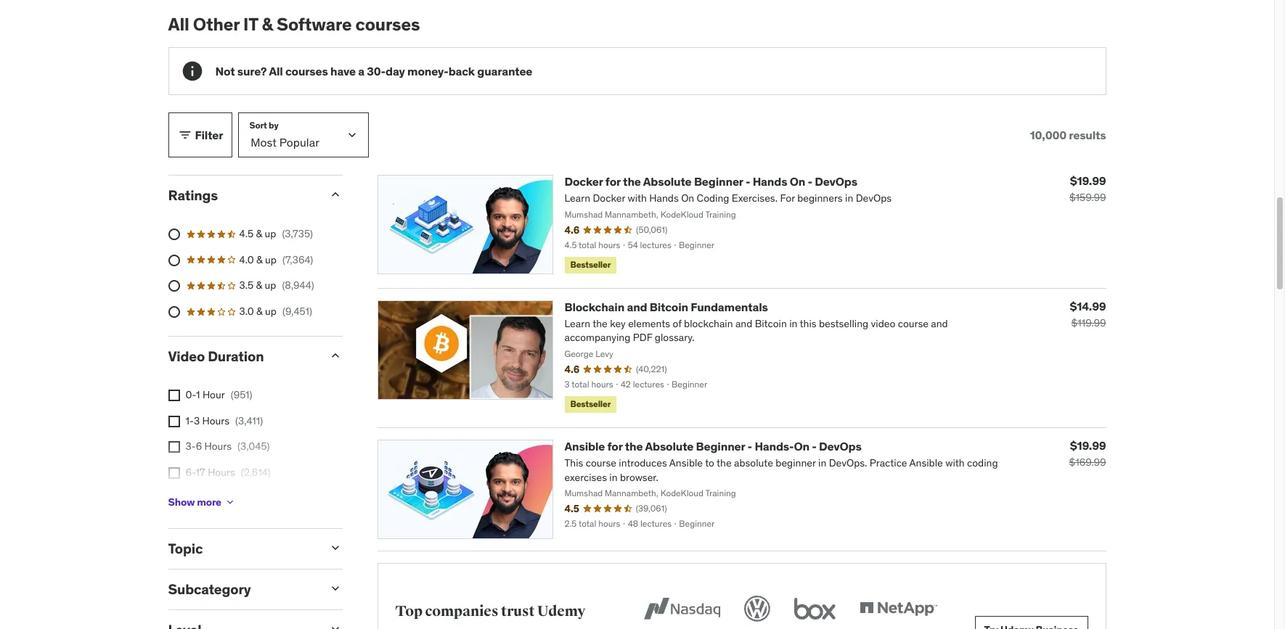 Task type: vqa. For each thing, say whether or not it's contained in the screenshot.
120 on the top of the page
no



Task type: locate. For each thing, give the bounding box(es) containing it.
beginner left hands
[[694, 174, 743, 189]]

devops for docker for the absolute beginner - hands on - devops
[[815, 174, 857, 189]]

1 vertical spatial small image
[[328, 622, 342, 630]]

0 horizontal spatial courses
[[285, 64, 328, 78]]

1 horizontal spatial courses
[[355, 13, 420, 36]]

0 vertical spatial the
[[623, 174, 641, 189]]

absolute
[[643, 174, 692, 189], [645, 439, 694, 454]]

$19.99 inside $19.99 $169.99
[[1070, 438, 1106, 453]]

1 $19.99 from the top
[[1070, 174, 1106, 188]]

small image inside filter button
[[178, 128, 192, 142]]

1
[[196, 389, 200, 402]]

$19.99 $169.99
[[1069, 438, 1106, 469]]

$14.99
[[1070, 299, 1106, 313]]

courses left have at the top of page
[[285, 64, 328, 78]]

& right 3.5
[[256, 279, 262, 292]]

and
[[627, 300, 647, 314]]

subcategory button
[[168, 581, 316, 598]]

&
[[262, 13, 273, 36], [256, 227, 262, 240], [256, 253, 263, 266], [256, 279, 262, 292], [256, 305, 263, 318]]

& right "3.0"
[[256, 305, 263, 318]]

all right sure?
[[269, 64, 283, 78]]

video duration button
[[168, 348, 316, 365]]

devops
[[815, 174, 857, 189], [819, 439, 862, 454]]

beginner for hands-
[[696, 439, 745, 454]]

1 horizontal spatial all
[[269, 64, 283, 78]]

hours
[[202, 414, 229, 427], [204, 440, 232, 453], [208, 466, 235, 479], [204, 492, 231, 505]]

& right it
[[262, 13, 273, 36]]

1 vertical spatial for
[[607, 439, 623, 454]]

$19.99 for ansible for the absolute beginner - hands-on - devops
[[1070, 438, 1106, 453]]

xsmall image
[[168, 416, 180, 427]]

up for 3.5 & up
[[265, 279, 276, 292]]

0 vertical spatial on
[[790, 174, 805, 189]]

bitcoin
[[650, 300, 688, 314]]

$19.99
[[1070, 174, 1106, 188], [1070, 438, 1106, 453]]

have
[[330, 64, 356, 78]]

(8,944)
[[282, 279, 314, 292]]

0 vertical spatial for
[[605, 174, 621, 189]]

blockchain
[[565, 300, 624, 314]]

3.5
[[239, 279, 254, 292]]

show
[[168, 496, 195, 509]]

hours right 17+
[[204, 492, 231, 505]]

show more
[[168, 496, 221, 509]]

small image
[[178, 128, 192, 142], [328, 187, 342, 202], [328, 541, 342, 556], [328, 582, 342, 596]]

& right 4.5
[[256, 227, 262, 240]]

0 vertical spatial all
[[168, 13, 189, 36]]

courses
[[355, 13, 420, 36], [285, 64, 328, 78]]

guarantee
[[477, 64, 532, 78]]

17+
[[186, 492, 201, 505]]

more
[[197, 496, 221, 509]]

1 vertical spatial absolute
[[645, 439, 694, 454]]

0 vertical spatial $19.99
[[1070, 174, 1106, 188]]

hours for 6-17 hours
[[208, 466, 235, 479]]

the right the ansible
[[625, 439, 643, 454]]

xsmall image left 6-
[[168, 468, 180, 479]]

1 vertical spatial $19.99
[[1070, 438, 1106, 453]]

xsmall image right more
[[224, 497, 236, 508]]

devops for ansible for the absolute beginner - hands-on - devops
[[819, 439, 862, 454]]

0 vertical spatial small image
[[328, 349, 342, 363]]

up right "3.0"
[[265, 305, 277, 318]]

0 vertical spatial beginner
[[694, 174, 743, 189]]

for right the ansible
[[607, 439, 623, 454]]

absolute for ansible
[[645, 439, 694, 454]]

up right 4.5
[[265, 227, 276, 240]]

-
[[746, 174, 750, 189], [808, 174, 812, 189], [748, 439, 752, 454], [812, 439, 817, 454]]

for for docker
[[605, 174, 621, 189]]

the
[[623, 174, 641, 189], [625, 439, 643, 454]]

the right docker
[[623, 174, 641, 189]]

video
[[168, 348, 205, 365]]

the for docker
[[623, 174, 641, 189]]

nasdaq image
[[640, 593, 724, 625]]

devops right hands
[[815, 174, 857, 189]]

all other it & software courses
[[168, 13, 420, 36]]

xsmall image
[[168, 390, 180, 402], [168, 442, 180, 453], [168, 468, 180, 479], [224, 497, 236, 508]]

(2,614)
[[241, 466, 271, 479]]

$19.99 inside $19.99 $159.99
[[1070, 174, 1106, 188]]

all left other
[[168, 13, 189, 36]]

fundamentals
[[691, 300, 768, 314]]

17+ hours
[[186, 492, 231, 505]]

day
[[386, 64, 405, 78]]

up right 3.5
[[265, 279, 276, 292]]

0 vertical spatial absolute
[[643, 174, 692, 189]]

(7,364)
[[282, 253, 313, 266]]

ansible
[[565, 439, 605, 454]]

up right 4.0
[[265, 253, 277, 266]]

0 vertical spatial devops
[[815, 174, 857, 189]]

filter button
[[168, 113, 233, 158]]

$14.99 $119.99
[[1070, 299, 1106, 329]]

2 $19.99 from the top
[[1070, 438, 1106, 453]]

xsmall image left the "3-"
[[168, 442, 180, 453]]

hours right 17 in the left bottom of the page
[[208, 466, 235, 479]]

1 vertical spatial devops
[[819, 439, 862, 454]]

4.5 & up (3,735)
[[239, 227, 313, 240]]

docker
[[565, 174, 603, 189]]

xsmall image left 0-
[[168, 390, 180, 402]]

netapp image
[[856, 593, 940, 625]]

xsmall image for 0-
[[168, 390, 180, 402]]

(3,735)
[[282, 227, 313, 240]]

1 vertical spatial beginner
[[696, 439, 745, 454]]

2 small image from the top
[[328, 622, 342, 630]]

& right 4.0
[[256, 253, 263, 266]]

devops right hands- at the bottom right
[[819, 439, 862, 454]]

ratings
[[168, 187, 218, 204]]

$119.99
[[1071, 316, 1106, 329]]

(951)
[[231, 389, 252, 402]]

hours right 3
[[202, 414, 229, 427]]

small image
[[328, 349, 342, 363], [328, 622, 342, 630]]

on
[[790, 174, 805, 189], [794, 439, 809, 454]]

hours for 1-3 hours
[[202, 414, 229, 427]]

software
[[277, 13, 352, 36]]

10,000 results
[[1030, 127, 1106, 142]]

up
[[265, 227, 276, 240], [265, 253, 277, 266], [265, 279, 276, 292], [265, 305, 277, 318]]

3.0
[[239, 305, 254, 318]]

for
[[605, 174, 621, 189], [607, 439, 623, 454]]

hours right "6"
[[204, 440, 232, 453]]

ansible for the absolute beginner - hands-on - devops
[[565, 439, 862, 454]]

topic button
[[168, 540, 316, 558]]

1 vertical spatial on
[[794, 439, 809, 454]]

all
[[168, 13, 189, 36], [269, 64, 283, 78]]

for right docker
[[605, 174, 621, 189]]

1 vertical spatial the
[[625, 439, 643, 454]]

(3,411)
[[235, 414, 263, 427]]

beginner left hands- at the bottom right
[[696, 439, 745, 454]]

courses up day
[[355, 13, 420, 36]]

hands-
[[755, 439, 794, 454]]

xsmall image for 6-
[[168, 468, 180, 479]]

blockchain and bitcoin fundamentals link
[[565, 300, 768, 314]]

$19.99 up $159.99
[[1070, 174, 1106, 188]]

$19.99 up $169.99
[[1070, 438, 1106, 453]]

0 horizontal spatial all
[[168, 13, 189, 36]]

beginner
[[694, 174, 743, 189], [696, 439, 745, 454]]



Task type: describe. For each thing, give the bounding box(es) containing it.
$169.99
[[1069, 456, 1106, 469]]

other
[[193, 13, 240, 36]]

it
[[243, 13, 258, 36]]

video duration
[[168, 348, 264, 365]]

1 small image from the top
[[328, 349, 342, 363]]

small image for subcategory
[[328, 582, 342, 596]]

4.5
[[239, 227, 254, 240]]

show more button
[[168, 488, 236, 517]]

absolute for docker
[[643, 174, 692, 189]]

- right hands
[[808, 174, 812, 189]]

the for ansible
[[625, 439, 643, 454]]

duration
[[208, 348, 264, 365]]

subcategory
[[168, 581, 251, 598]]

0-
[[186, 389, 196, 402]]

$19.99 $159.99
[[1069, 174, 1106, 204]]

for for ansible
[[607, 439, 623, 454]]

hour
[[203, 389, 225, 402]]

3.0 & up (9,451)
[[239, 305, 312, 318]]

up for 4.5 & up
[[265, 227, 276, 240]]

- left hands- at the bottom right
[[748, 439, 752, 454]]

6-17 hours (2,614)
[[186, 466, 271, 479]]

on for hands
[[790, 174, 805, 189]]

& for 4.0
[[256, 253, 263, 266]]

ratings button
[[168, 187, 316, 204]]

box image
[[790, 593, 839, 625]]

& for 4.5
[[256, 227, 262, 240]]

& for 3.0
[[256, 305, 263, 318]]

6-
[[186, 466, 196, 479]]

$19.99 for docker for the absolute beginner - hands on - devops
[[1070, 174, 1106, 188]]

small image for topic
[[328, 541, 342, 556]]

up for 3.0 & up
[[265, 305, 277, 318]]

trust
[[501, 602, 535, 621]]

udemy
[[537, 602, 586, 621]]

up for 4.0 & up
[[265, 253, 277, 266]]

results
[[1069, 127, 1106, 142]]

3-6 hours (3,045)
[[186, 440, 270, 453]]

a
[[358, 64, 365, 78]]

back
[[448, 64, 475, 78]]

- left hands
[[746, 174, 750, 189]]

docker for the absolute beginner - hands on - devops
[[565, 174, 857, 189]]

volkswagen image
[[741, 593, 773, 625]]

1-
[[186, 414, 194, 427]]

30-
[[367, 64, 386, 78]]

(3,045)
[[238, 440, 270, 453]]

0-1 hour (951)
[[186, 389, 252, 402]]

3-
[[186, 440, 196, 453]]

- right hands- at the bottom right
[[812, 439, 817, 454]]

17
[[196, 466, 205, 479]]

& for 3.5
[[256, 279, 262, 292]]

small image for ratings
[[328, 187, 342, 202]]

ansible for the absolute beginner - hands-on - devops link
[[565, 439, 862, 454]]

topic
[[168, 540, 203, 558]]

4.0
[[239, 253, 254, 266]]

hands
[[753, 174, 787, 189]]

on for hands-
[[794, 439, 809, 454]]

xsmall image for 3-
[[168, 442, 180, 453]]

4.0 & up (7,364)
[[239, 253, 313, 266]]

docker for the absolute beginner - hands on - devops link
[[565, 174, 857, 189]]

10,000
[[1030, 127, 1067, 142]]

1 vertical spatial courses
[[285, 64, 328, 78]]

10,000 results status
[[1030, 127, 1106, 142]]

(9,451)
[[282, 305, 312, 318]]

xsmall image inside show more button
[[224, 497, 236, 508]]

0 vertical spatial courses
[[355, 13, 420, 36]]

3
[[194, 414, 200, 427]]

money-
[[407, 64, 448, 78]]

beginner for hands
[[694, 174, 743, 189]]

companies
[[425, 602, 498, 621]]

6
[[196, 440, 202, 453]]

top companies trust udemy
[[395, 602, 586, 621]]

top
[[395, 602, 423, 621]]

not
[[215, 64, 235, 78]]

filter
[[195, 127, 223, 142]]

1-3 hours (3,411)
[[186, 414, 263, 427]]

blockchain and bitcoin fundamentals
[[565, 300, 768, 314]]

sure?
[[237, 64, 267, 78]]

$159.99
[[1069, 191, 1106, 204]]

not sure? all courses have a 30-day money-back guarantee
[[215, 64, 532, 78]]

3.5 & up (8,944)
[[239, 279, 314, 292]]

1 vertical spatial all
[[269, 64, 283, 78]]

hours for 3-6 hours
[[204, 440, 232, 453]]



